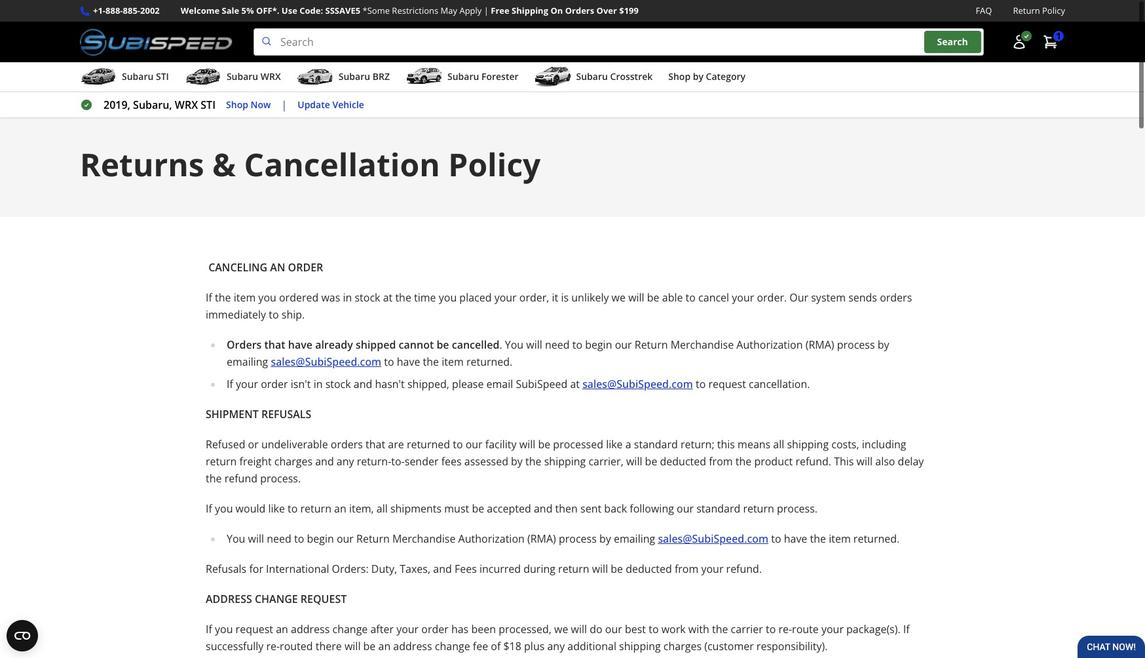 Task type: vqa. For each thing, say whether or not it's contained in the screenshot.
'Subaru' in Subaru Forester "dropdown button"
no



Task type: describe. For each thing, give the bounding box(es) containing it.
email
[[487, 377, 513, 391]]

off*.
[[256, 5, 280, 16]]

facility
[[486, 437, 517, 452]]

this
[[717, 437, 735, 452]]

our inside if you request an address change after your order has been processed, we will do our best to work with the carrier to re-route your package(s). if successfully re-routed there will be an address change fee of $18 plus any additional shipping charges (customer responsibility).
[[605, 622, 623, 636]]

0 vertical spatial shipping
[[787, 437, 829, 452]]

have for that
[[288, 338, 313, 352]]

refusals
[[261, 407, 312, 422]]

canceling
[[209, 260, 268, 275]]

0 vertical spatial order
[[261, 377, 288, 391]]

also
[[876, 454, 896, 469]]

over
[[597, 5, 617, 16]]

1 horizontal spatial re-
[[779, 622, 792, 636]]

sti inside dropdown button
[[156, 70, 169, 83]]

freight
[[240, 454, 272, 469]]

after
[[371, 622, 394, 636]]

sales@subispeed.com for if your order isn't in stock and hasn't shipped, please email subispeed at
[[583, 377, 693, 391]]

you will need to begin our return merchandise authorization (rma) process by emailing sales@subispeed.com to have the item returned.
[[227, 532, 900, 546]]

&
[[212, 143, 236, 186]]

1 vertical spatial shipping
[[544, 454, 586, 469]]

refusals for international orders: duty, taxes, and fees incurred during return will be deducted from your refund.
[[206, 562, 762, 576]]

request inside if you request an address change after your order has been processed, we will do our best to work with the carrier to re-route your package(s). if successfully re-routed there will be an address change fee of $18 plus any additional shipping charges (customer responsibility).
[[236, 622, 273, 636]]

fee
[[473, 639, 488, 654]]

plus
[[524, 639, 545, 654]]

in inside if the item you ordered was in stock at the time you placed your order, it is unlikely we will be able to cancel your order. our system sends orders immediately to ship.
[[343, 290, 352, 305]]

order,
[[520, 290, 550, 305]]

0 horizontal spatial need
[[267, 532, 292, 546]]

if right package(s).
[[904, 622, 910, 636]]

costs,
[[832, 437, 860, 452]]

have for to
[[397, 355, 420, 369]]

brz
[[373, 70, 390, 83]]

0 vertical spatial address
[[291, 622, 330, 636]]

forester
[[482, 70, 519, 83]]

now
[[251, 98, 271, 111]]

be right must
[[472, 501, 484, 516]]

stock inside if the item you ordered was in stock at the time you placed your order, it is unlikely we will be able to cancel your order. our system sends orders immediately to ship.
[[355, 290, 380, 305]]

subaru sti button
[[80, 65, 169, 91]]

process. inside 'refused or undeliverable orders that are returned to our facility will be processed like a standard return; this means all shipping costs, including return freight charges and any return-to-sender fees assessed by the shipping carrier, will be deducted from the product refund. this will also delay the refund process.'
[[260, 471, 301, 486]]

deducted inside 'refused or undeliverable orders that are returned to our facility will be processed like a standard return; this means all shipping costs, including return freight charges and any return-to-sender fees assessed by the shipping carrier, will be deducted from the product refund. this will also delay the refund process.'
[[660, 454, 707, 469]]

address change request
[[206, 592, 347, 606]]

item,
[[349, 501, 374, 516]]

the inside if you request an address change after your order has been processed, we will do our best to work with the carrier to re-route your package(s). if successfully re-routed there will be an address change fee of $18 plus any additional shipping charges (customer responsibility).
[[712, 622, 728, 636]]

1 vertical spatial merchandise
[[393, 532, 456, 546]]

item inside if the item you ordered was in stock at the time you placed your order, it is unlikely we will be able to cancel your order. our system sends orders immediately to ship.
[[234, 290, 256, 305]]

package(s).
[[847, 622, 901, 636]]

able
[[662, 290, 683, 305]]

button image
[[1012, 34, 1028, 50]]

subaru for subaru crosstrek
[[576, 70, 608, 83]]

subaru wrx button
[[185, 65, 281, 91]]

by inside 'refused or undeliverable orders that are returned to our facility will be processed like a standard return; this means all shipping costs, including return freight charges and any return-to-sender fees assessed by the shipping carrier, will be deducted from the product refund. this will also delay the refund process.'
[[511, 454, 523, 469]]

welcome sale 5% off*. use code: sssave5 *some restrictions may apply | free shipping on orders over $199
[[181, 5, 639, 16]]

1 horizontal spatial address
[[393, 639, 432, 654]]

0 horizontal spatial begin
[[307, 532, 334, 546]]

cannot
[[399, 338, 434, 352]]

subaru crosstrek button
[[535, 65, 653, 91]]

1 vertical spatial process
[[559, 532, 597, 546]]

address
[[206, 592, 252, 606]]

0 vertical spatial returned.
[[467, 355, 513, 369]]

begin inside . you will need to begin our return merchandise authorization (rma) process by emailing
[[585, 338, 612, 352]]

1 vertical spatial item
[[442, 355, 464, 369]]

a subaru sti thumbnail image image
[[80, 67, 117, 87]]

5%
[[242, 5, 254, 16]]

faq
[[976, 5, 993, 16]]

0 vertical spatial that
[[264, 338, 285, 352]]

1 vertical spatial deducted
[[626, 562, 672, 576]]

emailing inside . you will need to begin our return merchandise authorization (rma) process by emailing
[[227, 355, 268, 369]]

return policy link
[[1014, 4, 1066, 18]]

cancelled
[[452, 338, 500, 352]]

(rma) inside . you will need to begin our return merchandise authorization (rma) process by emailing
[[806, 338, 835, 352]]

subispeed logo image
[[80, 28, 233, 56]]

1 vertical spatial re-
[[266, 639, 280, 654]]

search
[[938, 36, 969, 48]]

1 horizontal spatial an
[[334, 501, 347, 516]]

update vehicle
[[298, 98, 364, 111]]

subispeed
[[516, 377, 568, 391]]

subaru wrx
[[227, 70, 281, 83]]

1 vertical spatial change
[[435, 639, 470, 654]]

policy inside return policy link
[[1043, 5, 1066, 16]]

following
[[630, 501, 674, 516]]

all inside 'refused or undeliverable orders that are returned to our facility will be processed like a standard return; this means all shipping costs, including return freight charges and any return-to-sender fees assessed by the shipping carrier, will be deducted from the product refund. this will also delay the refund process.'
[[774, 437, 785, 452]]

category
[[706, 70, 746, 83]]

return left "item,"
[[301, 501, 332, 516]]

you right time
[[439, 290, 457, 305]]

your right after on the bottom of the page
[[397, 622, 419, 636]]

update vehicle button
[[298, 97, 364, 112]]

sender
[[405, 454, 439, 469]]

must
[[445, 501, 469, 516]]

orders:
[[332, 562, 369, 576]]

1 vertical spatial sti
[[201, 98, 216, 112]]

will left the do
[[571, 622, 587, 636]]

1 vertical spatial like
[[268, 501, 285, 516]]

your right route at bottom right
[[822, 622, 844, 636]]

0 horizontal spatial orders
[[227, 338, 262, 352]]

faq link
[[976, 4, 993, 18]]

would
[[236, 501, 266, 516]]

wrx inside 'dropdown button'
[[261, 70, 281, 83]]

like inside 'refused or undeliverable orders that are returned to our facility will be processed like a standard return; this means all shipping costs, including return freight charges and any return-to-sender fees assessed by the shipping carrier, will be deducted from the product refund. this will also delay the refund process.'
[[606, 437, 623, 452]]

any inside 'refused or undeliverable orders that are returned to our facility will be processed like a standard return; this means all shipping costs, including return freight charges and any return-to-sender fees assessed by the shipping carrier, will be deducted from the product refund. this will also delay the refund process.'
[[337, 454, 354, 469]]

are
[[388, 437, 404, 452]]

shipping inside if you request an address change after your order has been processed, we will do our best to work with the carrier to re-route your package(s). if successfully re-routed there will be an address change fee of $18 plus any additional shipping charges (customer responsibility).
[[619, 639, 661, 654]]

returns
[[80, 143, 204, 186]]

your left order.
[[732, 290, 755, 305]]

you left would
[[215, 501, 233, 516]]

0 vertical spatial sales@subispeed.com
[[271, 355, 382, 369]]

need inside . you will need to begin our return merchandise authorization (rma) process by emailing
[[545, 338, 570, 352]]

our inside . you will need to begin our return merchandise authorization (rma) process by emailing
[[615, 338, 632, 352]]

orders inside if the item you ordered was in stock at the time you placed your order, it is unlikely we will be able to cancel your order. our system sends orders immediately to ship.
[[880, 290, 912, 305]]

.
[[500, 338, 502, 352]]

$199
[[620, 5, 639, 16]]

0 horizontal spatial from
[[675, 562, 699, 576]]

if your order isn't in stock and hasn't shipped, please email subispeed at sales@subispeed.com to request cancellation.
[[227, 377, 810, 391]]

1 vertical spatial returned.
[[854, 532, 900, 546]]

sales@subispeed.com link for you will need to begin our return merchandise authorization (rma) process by emailing
[[658, 532, 769, 546]]

1 vertical spatial an
[[276, 622, 288, 636]]

shipped,
[[408, 377, 450, 391]]

return-
[[357, 454, 391, 469]]

shop by category
[[669, 70, 746, 83]]

that inside 'refused or undeliverable orders that are returned to our facility will be processed like a standard return; this means all shipping costs, including return freight charges and any return-to-sender fees assessed by the shipping carrier, will be deducted from the product refund. this will also delay the refund process.'
[[366, 437, 385, 452]]

2 vertical spatial have
[[784, 532, 808, 546]]

a subaru forester thumbnail image image
[[406, 67, 442, 87]]

2 vertical spatial item
[[829, 532, 851, 546]]

0 horizontal spatial authorization
[[459, 532, 525, 546]]

process inside . you will need to begin our return merchandise authorization (rma) process by emailing
[[837, 338, 875, 352]]

returned
[[407, 437, 450, 452]]

time
[[414, 290, 436, 305]]

be inside if the item you ordered was in stock at the time you placed your order, it is unlikely we will be able to cancel your order. our system sends orders immediately to ship.
[[647, 290, 660, 305]]

1 vertical spatial in
[[314, 377, 323, 391]]

and left fees
[[433, 562, 452, 576]]

1 horizontal spatial orders
[[565, 5, 595, 16]]

at inside if the item you ordered was in stock at the time you placed your order, it is unlikely we will be able to cancel your order. our system sends orders immediately to ship.
[[383, 290, 393, 305]]

return inside . you will need to begin our return merchandise authorization (rma) process by emailing
[[635, 338, 668, 352]]

shop for shop now
[[226, 98, 248, 111]]

restrictions
[[392, 5, 439, 16]]

we inside if the item you ordered was in stock at the time you placed your order, it is unlikely we will be able to cancel your order. our system sends orders immediately to ship.
[[612, 290, 626, 305]]

carrier
[[731, 622, 763, 636]]

*some
[[363, 5, 390, 16]]

hasn't
[[375, 377, 405, 391]]

subaru brz button
[[297, 65, 390, 91]]

with
[[689, 622, 710, 636]]

will down you will need to begin our return merchandise authorization (rma) process by emailing sales@subispeed.com to have the item returned.
[[592, 562, 608, 576]]

our
[[790, 290, 809, 305]]

immediately
[[206, 307, 266, 322]]

sales@subispeed.com for you will need to begin our return merchandise authorization (rma) process by emailing
[[658, 532, 769, 546]]

order inside if you request an address change after your order has been processed, we will do our best to work with the carrier to re-route your package(s). if successfully re-routed there will be an address change fee of $18 plus any additional shipping charges (customer responsibility).
[[422, 622, 449, 636]]

$18
[[504, 639, 522, 654]]

shop for shop by category
[[669, 70, 691, 83]]

sends
[[849, 290, 878, 305]]

will right facility
[[520, 437, 536, 452]]

0 horizontal spatial stock
[[325, 377, 351, 391]]

best
[[625, 622, 646, 636]]

been
[[471, 622, 496, 636]]

route
[[792, 622, 819, 636]]

if for if you would like to return an item, all shipments must be accepted and then sent back following our standard return process.
[[206, 501, 212, 516]]

you inside if you request an address change after your order has been processed, we will do our best to work with the carrier to re-route your package(s). if successfully re-routed there will be an address change fee of $18 plus any additional shipping charges (customer responsibility).
[[215, 622, 233, 636]]

order.
[[757, 290, 787, 305]]

1 horizontal spatial at
[[570, 377, 580, 391]]

by inside . you will need to begin our return merchandise authorization (rma) process by emailing
[[878, 338, 890, 352]]

0 vertical spatial change
[[333, 622, 368, 636]]

0 horizontal spatial |
[[281, 98, 287, 112]]

refund. this
[[796, 454, 854, 469]]

please
[[452, 377, 484, 391]]

refund.
[[727, 562, 762, 576]]

or
[[248, 437, 259, 452]]

return;
[[681, 437, 715, 452]]

a subaru brz thumbnail image image
[[297, 67, 333, 87]]

and left then
[[534, 501, 553, 516]]

free
[[491, 5, 510, 16]]



Task type: locate. For each thing, give the bounding box(es) containing it.
will left also
[[857, 454, 873, 469]]

0 vertical spatial shop
[[669, 70, 691, 83]]

responsibility).
[[757, 639, 828, 654]]

sti up 2019, subaru, wrx sti
[[156, 70, 169, 83]]

stock
[[355, 290, 380, 305], [325, 377, 351, 391]]

1 horizontal spatial merchandise
[[671, 338, 734, 352]]

4 subaru from the left
[[448, 70, 479, 83]]

1 horizontal spatial process.
[[777, 501, 818, 516]]

process.
[[260, 471, 301, 486], [777, 501, 818, 516]]

1 vertical spatial authorization
[[459, 532, 525, 546]]

0 vertical spatial sti
[[156, 70, 169, 83]]

be left able
[[647, 290, 660, 305]]

change
[[333, 622, 368, 636], [435, 639, 470, 654]]

2019,
[[104, 98, 130, 112]]

change
[[255, 592, 298, 606]]

will down a
[[627, 454, 643, 469]]

2 horizontal spatial return
[[1014, 5, 1041, 16]]

will
[[629, 290, 645, 305], [526, 338, 543, 352], [520, 437, 536, 452], [627, 454, 643, 469], [857, 454, 873, 469], [248, 532, 264, 546], [592, 562, 608, 576], [571, 622, 587, 636], [345, 639, 361, 654]]

address down after on the bottom of the page
[[393, 639, 432, 654]]

in right "was"
[[343, 290, 352, 305]]

0 vertical spatial process.
[[260, 471, 301, 486]]

address up routed
[[291, 622, 330, 636]]

of
[[491, 639, 501, 654]]

like left a
[[606, 437, 623, 452]]

orders right on
[[565, 5, 595, 16]]

1 horizontal spatial return
[[635, 338, 668, 352]]

canceling an order
[[209, 260, 323, 275]]

(rma) up during in the bottom of the page
[[528, 532, 556, 546]]

1 horizontal spatial (rma)
[[806, 338, 835, 352]]

0 vertical spatial all
[[774, 437, 785, 452]]

1 horizontal spatial |
[[484, 5, 489, 16]]

means
[[738, 437, 771, 452]]

0 vertical spatial policy
[[1043, 5, 1066, 16]]

apply
[[460, 5, 482, 16]]

charges down work
[[664, 639, 702, 654]]

1 horizontal spatial we
[[612, 290, 626, 305]]

sales@subispeed.com down already
[[271, 355, 382, 369]]

(rma) down system
[[806, 338, 835, 352]]

all up the product
[[774, 437, 785, 452]]

policy
[[1043, 5, 1066, 16], [448, 143, 541, 186]]

1 vertical spatial from
[[675, 562, 699, 576]]

you
[[505, 338, 524, 352], [227, 532, 245, 546]]

if
[[206, 290, 212, 305], [227, 377, 233, 391], [206, 501, 212, 516], [206, 622, 212, 636], [904, 622, 910, 636]]

shipping down the best
[[619, 639, 661, 654]]

deducted down return;
[[660, 454, 707, 469]]

deducted down the following
[[626, 562, 672, 576]]

1 vertical spatial policy
[[448, 143, 541, 186]]

1 vertical spatial return
[[635, 338, 668, 352]]

you inside . you will need to begin our return merchandise authorization (rma) process by emailing
[[505, 338, 524, 352]]

order left isn't
[[261, 377, 288, 391]]

any inside if you request an address change after your order has been processed, we will do our best to work with the carrier to re-route your package(s). if successfully re-routed there will be an address change fee of $18 plus any additional shipping charges (customer responsibility).
[[548, 639, 565, 654]]

0 horizontal spatial (rma)
[[528, 532, 556, 546]]

taxes,
[[400, 562, 431, 576]]

a subaru crosstrek thumbnail image image
[[535, 67, 571, 87]]

0 horizontal spatial shipping
[[544, 454, 586, 469]]

request left cancellation.
[[709, 377, 746, 391]]

like right would
[[268, 501, 285, 516]]

0 horizontal spatial process
[[559, 532, 597, 546]]

if the item you ordered was in stock at the time you placed your order, it is unlikely we will be able to cancel your order. our system sends orders immediately to ship.
[[206, 290, 912, 322]]

it
[[552, 290, 559, 305]]

unlikely
[[572, 290, 609, 305]]

charges down undeliverable
[[275, 454, 313, 469]]

return up duty,
[[357, 532, 390, 546]]

authorization up refusals for international orders: duty, taxes, and fees incurred during return will be deducted from your refund.
[[459, 532, 525, 546]]

was
[[321, 290, 340, 305]]

0 vertical spatial charges
[[275, 454, 313, 469]]

charges inside if you request an address change after your order has been processed, we will do our best to work with the carrier to re-route your package(s). if successfully re-routed there will be an address change fee of $18 plus any additional shipping charges (customer responsibility).
[[664, 639, 702, 654]]

will right the there
[[345, 639, 361, 654]]

begin up orders:
[[307, 532, 334, 546]]

(rma)
[[806, 338, 835, 352], [528, 532, 556, 546]]

all right "item,"
[[377, 501, 388, 516]]

returns & cancellation policy
[[80, 143, 541, 186]]

carrier,
[[589, 454, 624, 469]]

sales@subispeed.com up a
[[583, 377, 693, 391]]

ship.
[[282, 307, 305, 322]]

authorization up cancellation.
[[737, 338, 803, 352]]

open widget image
[[7, 620, 38, 651]]

will left able
[[629, 290, 645, 305]]

0 vertical spatial you
[[505, 338, 524, 352]]

that down ship.
[[264, 338, 285, 352]]

you right .
[[505, 338, 524, 352]]

at
[[383, 290, 393, 305], [570, 377, 580, 391]]

1 horizontal spatial returned.
[[854, 532, 900, 546]]

1 vertical spatial shop
[[226, 98, 248, 111]]

from left "refund."
[[675, 562, 699, 576]]

1 vertical spatial wrx
[[175, 98, 198, 112]]

a subaru wrx thumbnail image image
[[185, 67, 221, 87]]

orders up return-
[[331, 437, 363, 452]]

may
[[441, 5, 458, 16]]

placed
[[460, 290, 492, 305]]

back
[[604, 501, 627, 516]]

1 horizontal spatial from
[[709, 454, 733, 469]]

standard right a
[[634, 437, 678, 452]]

is
[[561, 290, 569, 305]]

like
[[606, 437, 623, 452], [268, 501, 285, 516]]

a
[[626, 437, 632, 452]]

1 vertical spatial emailing
[[614, 532, 656, 546]]

refused
[[206, 437, 245, 452]]

if for if your order isn't in stock and hasn't shipped, please email subispeed at sales@subispeed.com to request cancellation.
[[227, 377, 233, 391]]

0 vertical spatial sales@subispeed.com link
[[271, 355, 382, 369]]

sales@subispeed.com link down already
[[271, 355, 382, 369]]

shipping down 'processed'
[[544, 454, 586, 469]]

return policy
[[1014, 5, 1066, 16]]

for international
[[249, 562, 329, 576]]

merchandise inside . you will need to begin our return merchandise authorization (rma) process by emailing
[[671, 338, 734, 352]]

0 horizontal spatial returned.
[[467, 355, 513, 369]]

in right isn't
[[314, 377, 323, 391]]

0 vertical spatial request
[[709, 377, 746, 391]]

sale
[[222, 5, 239, 16]]

change down has
[[435, 639, 470, 654]]

merchandise down cancel
[[671, 338, 734, 352]]

subaru for subaru wrx
[[227, 70, 258, 83]]

your left order,
[[495, 290, 517, 305]]

0 vertical spatial have
[[288, 338, 313, 352]]

1 horizontal spatial item
[[442, 355, 464, 369]]

do
[[590, 622, 603, 636]]

0 horizontal spatial address
[[291, 622, 330, 636]]

0 vertical spatial re-
[[779, 622, 792, 636]]

to inside . you will need to begin our return merchandise authorization (rma) process by emailing
[[573, 338, 583, 352]]

undeliverable
[[261, 437, 328, 452]]

return inside 'refused or undeliverable orders that are returned to our facility will be processed like a standard return; this means all shipping costs, including return freight charges and any return-to-sender fees assessed by the shipping carrier, will be deducted from the product refund. this will also delay the refund process.'
[[206, 454, 237, 469]]

subaru crosstrek
[[576, 70, 653, 83]]

return down able
[[635, 338, 668, 352]]

request up successfully
[[236, 622, 273, 636]]

1 horizontal spatial emailing
[[614, 532, 656, 546]]

authorization
[[737, 338, 803, 352], [459, 532, 525, 546]]

be right cannot
[[437, 338, 449, 352]]

subaru for subaru brz
[[339, 70, 370, 83]]

an
[[334, 501, 347, 516], [276, 622, 288, 636], [378, 639, 391, 654]]

0 horizontal spatial wrx
[[175, 98, 198, 112]]

0 vertical spatial like
[[606, 437, 623, 452]]

crosstrek
[[611, 70, 653, 83]]

0 vertical spatial an
[[334, 501, 347, 516]]

subaru inside 'dropdown button'
[[227, 70, 258, 83]]

be down back
[[611, 562, 623, 576]]

1 horizontal spatial you
[[505, 338, 524, 352]]

sales@subispeed.com link for if your order isn't in stock and hasn't shipped, please email subispeed at
[[583, 377, 693, 391]]

1 vertical spatial stock
[[325, 377, 351, 391]]

0 vertical spatial process
[[837, 338, 875, 352]]

0 horizontal spatial an
[[276, 622, 288, 636]]

| left free
[[484, 5, 489, 16]]

subaru for subaru forester
[[448, 70, 479, 83]]

our inside 'refused or undeliverable orders that are returned to our facility will be processed like a standard return; this means all shipping costs, including return freight charges and any return-to-sender fees assessed by the shipping carrier, will be deducted from the product refund. this will also delay the refund process.'
[[466, 437, 483, 452]]

subaru for subaru sti
[[122, 70, 154, 83]]

2 horizontal spatial shipping
[[787, 437, 829, 452]]

we inside if you request an address change after your order has been processed, we will do our best to work with the carrier to re-route your package(s). if successfully re-routed there will be an address change fee of $18 plus any additional shipping charges (customer responsibility).
[[555, 622, 569, 636]]

2 horizontal spatial an
[[378, 639, 391, 654]]

1 horizontal spatial orders
[[880, 290, 912, 305]]

sssave5
[[325, 5, 361, 16]]

0 horizontal spatial have
[[288, 338, 313, 352]]

an up routed
[[276, 622, 288, 636]]

all
[[774, 437, 785, 452], [377, 501, 388, 516]]

orders right sends
[[880, 290, 912, 305]]

0 horizontal spatial you
[[227, 532, 245, 546]]

we left the do
[[555, 622, 569, 636]]

1 horizontal spatial that
[[366, 437, 385, 452]]

if for if the item you ordered was in stock at the time you placed your order, it is unlikely we will be able to cancel your order. our system sends orders immediately to ship.
[[206, 290, 212, 305]]

2019, subaru, wrx sti
[[104, 98, 216, 112]]

be inside if you request an address change after your order has been processed, we will do our best to work with the carrier to re-route your package(s). if successfully re-routed there will be an address change fee of $18 plus any additional shipping charges (customer responsibility).
[[363, 639, 376, 654]]

standard inside 'refused or undeliverable orders that are returned to our facility will be processed like a standard return; this means all shipping costs, including return freight charges and any return-to-sender fees assessed by the shipping carrier, will be deducted from the product refund. this will also delay the refund process.'
[[634, 437, 678, 452]]

2002
[[140, 5, 160, 16]]

an
[[270, 260, 285, 275]]

0 horizontal spatial all
[[377, 501, 388, 516]]

be right the carrier,
[[645, 454, 658, 469]]

return
[[1014, 5, 1041, 16], [635, 338, 668, 352], [357, 532, 390, 546]]

cancellation
[[244, 143, 440, 186]]

0 horizontal spatial merchandise
[[393, 532, 456, 546]]

at left time
[[383, 290, 393, 305]]

5 subaru from the left
[[576, 70, 608, 83]]

subaru left forester
[[448, 70, 479, 83]]

sti down 'a subaru wrx thumbnail image'
[[201, 98, 216, 112]]

cancellation.
[[749, 377, 810, 391]]

orders down immediately on the top
[[227, 338, 262, 352]]

2 vertical spatial sales@subispeed.com
[[658, 532, 769, 546]]

and inside 'refused or undeliverable orders that are returned to our facility will be processed like a standard return; this means all shipping costs, including return freight charges and any return-to-sender fees assessed by the shipping carrier, will be deducted from the product refund. this will also delay the refund process.'
[[315, 454, 334, 469]]

+1-888-885-2002
[[93, 5, 160, 16]]

re- up the responsibility).
[[779, 622, 792, 636]]

0 horizontal spatial in
[[314, 377, 323, 391]]

to inside 'refused or undeliverable orders that are returned to our facility will be processed like a standard return; this means all shipping costs, including return freight charges and any return-to-sender fees assessed by the shipping carrier, will be deducted from the product refund. this will also delay the refund process.'
[[453, 437, 463, 452]]

1 subaru from the left
[[122, 70, 154, 83]]

1 vertical spatial we
[[555, 622, 569, 636]]

you down canceling an order
[[258, 290, 276, 305]]

0 horizontal spatial item
[[234, 290, 256, 305]]

return
[[206, 454, 237, 469], [301, 501, 332, 516], [743, 501, 775, 516], [558, 562, 590, 576]]

return down the product
[[743, 501, 775, 516]]

0 horizontal spatial re-
[[266, 639, 280, 654]]

1 horizontal spatial policy
[[1043, 5, 1066, 16]]

1 horizontal spatial all
[[774, 437, 785, 452]]

re- right successfully
[[266, 639, 280, 654]]

if up shipment
[[227, 377, 233, 391]]

sales@subispeed.com to have the item returned.
[[271, 355, 513, 369]]

return up button image
[[1014, 5, 1041, 16]]

subaru left brz at the left
[[339, 70, 370, 83]]

subaru left crosstrek
[[576, 70, 608, 83]]

1 horizontal spatial like
[[606, 437, 623, 452]]

refund
[[225, 471, 258, 486]]

shop inside dropdown button
[[669, 70, 691, 83]]

0 horizontal spatial return
[[357, 532, 390, 546]]

you up refusals
[[227, 532, 245, 546]]

2 subaru from the left
[[227, 70, 258, 83]]

1 vertical spatial all
[[377, 501, 388, 516]]

search input field
[[254, 28, 984, 56]]

0 horizontal spatial sti
[[156, 70, 169, 83]]

shop left category
[[669, 70, 691, 83]]

successfully
[[206, 639, 264, 654]]

shipping
[[787, 437, 829, 452], [544, 454, 586, 469], [619, 639, 661, 654]]

already
[[315, 338, 353, 352]]

if left would
[[206, 501, 212, 516]]

wrx down 'a subaru wrx thumbnail image'
[[175, 98, 198, 112]]

will inside . you will need to begin our return merchandise authorization (rma) process by emailing
[[526, 338, 543, 352]]

0 vertical spatial at
[[383, 290, 393, 305]]

your up shipment refusals
[[236, 377, 258, 391]]

delay
[[898, 454, 924, 469]]

work
[[662, 622, 686, 636]]

during
[[524, 562, 556, 576]]

to
[[686, 290, 696, 305], [269, 307, 279, 322], [573, 338, 583, 352], [384, 355, 394, 369], [696, 377, 706, 391], [453, 437, 463, 452], [288, 501, 298, 516], [294, 532, 304, 546], [772, 532, 782, 546], [649, 622, 659, 636], [766, 622, 776, 636]]

2 vertical spatial sales@subispeed.com link
[[658, 532, 769, 546]]

subaru up subaru,
[[122, 70, 154, 83]]

that up return-
[[366, 437, 385, 452]]

merchandise down shipments
[[393, 532, 456, 546]]

0 horizontal spatial at
[[383, 290, 393, 305]]

your left "refund."
[[702, 562, 724, 576]]

standard down this
[[697, 501, 741, 516]]

charges inside 'refused or undeliverable orders that are returned to our facility will be processed like a standard return; this means all shipping costs, including return freight charges and any return-to-sender fees assessed by the shipping carrier, will be deducted from the product refund. this will also delay the refund process.'
[[275, 454, 313, 469]]

return down you will need to begin our return merchandise authorization (rma) process by emailing sales@subispeed.com to have the item returned.
[[558, 562, 590, 576]]

0 vertical spatial any
[[337, 454, 354, 469]]

will inside if the item you ordered was in stock at the time you placed your order, it is unlikely we will be able to cancel your order. our system sends orders immediately to ship.
[[629, 290, 645, 305]]

0 vertical spatial item
[[234, 290, 256, 305]]

1 vertical spatial need
[[267, 532, 292, 546]]

sales@subispeed.com link up "refund."
[[658, 532, 769, 546]]

need up for international on the left bottom
[[267, 532, 292, 546]]

if up successfully
[[206, 622, 212, 636]]

0 horizontal spatial orders
[[331, 437, 363, 452]]

1 horizontal spatial wrx
[[261, 70, 281, 83]]

0 horizontal spatial we
[[555, 622, 569, 636]]

orders inside 'refused or undeliverable orders that are returned to our facility will be processed like a standard return; this means all shipping costs, including return freight charges and any return-to-sender fees assessed by the shipping carrier, will be deducted from the product refund. this will also delay the refund process.'
[[331, 437, 363, 452]]

to-
[[391, 454, 405, 469]]

order left has
[[422, 622, 449, 636]]

0 vertical spatial merchandise
[[671, 338, 734, 352]]

subaru up shop now
[[227, 70, 258, 83]]

fees
[[455, 562, 477, 576]]

1 vertical spatial request
[[236, 622, 273, 636]]

address
[[291, 622, 330, 636], [393, 639, 432, 654]]

sales@subispeed.com
[[271, 355, 382, 369], [583, 377, 693, 391], [658, 532, 769, 546]]

if inside if the item you ordered was in stock at the time you placed your order, it is unlikely we will be able to cancel your order. our system sends orders immediately to ship.
[[206, 290, 212, 305]]

be left 'processed'
[[538, 437, 551, 452]]

process. down freight
[[260, 471, 301, 486]]

ordered
[[279, 290, 319, 305]]

from down this
[[709, 454, 733, 469]]

1 vertical spatial orders
[[227, 338, 262, 352]]

process down sends
[[837, 338, 875, 352]]

wrx up now on the top left of page
[[261, 70, 281, 83]]

at right the subispeed
[[570, 377, 580, 391]]

any right plus
[[548, 639, 565, 654]]

will down would
[[248, 532, 264, 546]]

have
[[288, 338, 313, 352], [397, 355, 420, 369], [784, 532, 808, 546]]

1 vertical spatial address
[[393, 639, 432, 654]]

1 horizontal spatial request
[[709, 377, 746, 391]]

| right now on the top left of page
[[281, 98, 287, 112]]

an left "item,"
[[334, 501, 347, 516]]

wrx
[[261, 70, 281, 83], [175, 98, 198, 112]]

1 horizontal spatial any
[[548, 639, 565, 654]]

1 vertical spatial standard
[[697, 501, 741, 516]]

1 vertical spatial orders
[[331, 437, 363, 452]]

1 vertical spatial you
[[227, 532, 245, 546]]

1 horizontal spatial in
[[343, 290, 352, 305]]

3 subaru from the left
[[339, 70, 370, 83]]

1 vertical spatial that
[[366, 437, 385, 452]]

subaru sti
[[122, 70, 169, 83]]

shipment
[[206, 407, 259, 422]]

refusals
[[206, 562, 247, 576]]

and left hasn't
[[354, 377, 372, 391]]

|
[[484, 5, 489, 16], [281, 98, 287, 112]]

sti
[[156, 70, 169, 83], [201, 98, 216, 112]]

shop
[[669, 70, 691, 83], [226, 98, 248, 111]]

if for if you request an address change after your order has been processed, we will do our best to work with the carrier to re-route your package(s). if successfully re-routed there will be an address change fee of $18 plus any additional shipping charges (customer responsibility).
[[206, 622, 212, 636]]

will right .
[[526, 338, 543, 352]]

process. down the product
[[777, 501, 818, 516]]

1 vertical spatial |
[[281, 98, 287, 112]]

additional
[[568, 639, 617, 654]]

request
[[301, 592, 347, 606]]

by inside dropdown button
[[693, 70, 704, 83]]

begin down unlikely
[[585, 338, 612, 352]]

2 vertical spatial return
[[357, 532, 390, 546]]

standard
[[634, 437, 678, 452], [697, 501, 741, 516]]

from inside 'refused or undeliverable orders that are returned to our facility will be processed like a standard return; this means all shipping costs, including return freight charges and any return-to-sender fees assessed by the shipping carrier, will be deducted from the product refund. this will also delay the refund process.'
[[709, 454, 733, 469]]

by
[[693, 70, 704, 83], [878, 338, 890, 352], [511, 454, 523, 469], [600, 532, 611, 546]]

authorization inside . you will need to begin our return merchandise authorization (rma) process by emailing
[[737, 338, 803, 352]]

2 horizontal spatial item
[[829, 532, 851, 546]]

0 vertical spatial stock
[[355, 290, 380, 305]]

0 horizontal spatial charges
[[275, 454, 313, 469]]

0 vertical spatial orders
[[565, 5, 595, 16]]



